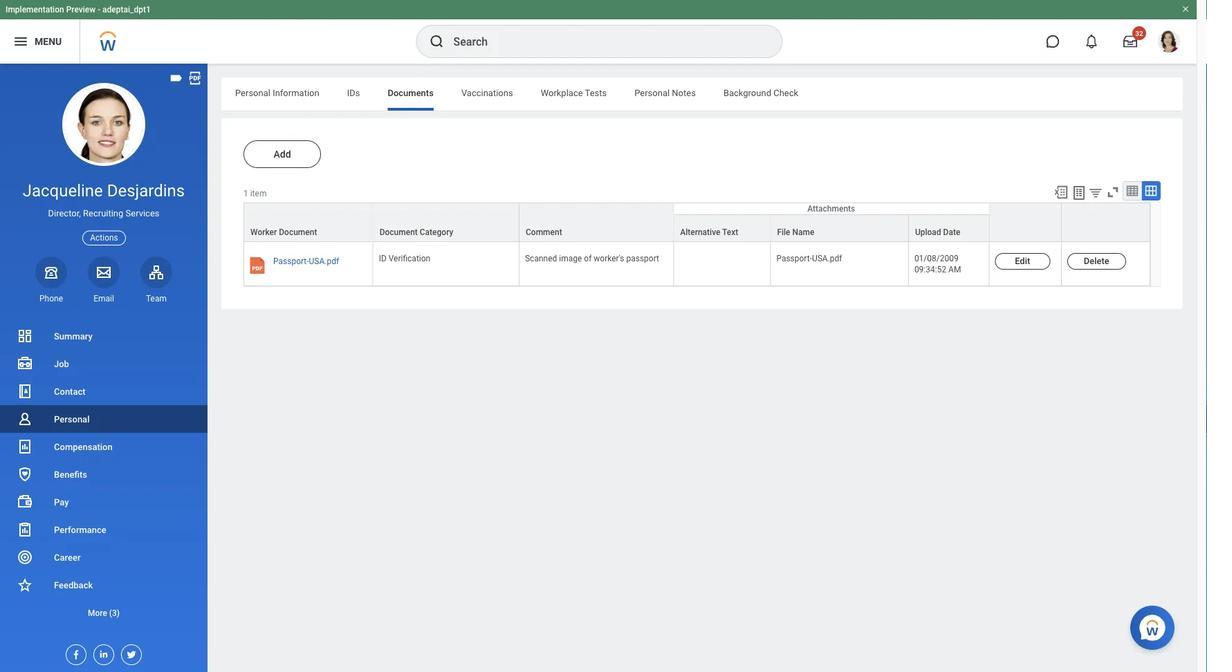 Task type: describe. For each thing, give the bounding box(es) containing it.
desjardins
[[107, 181, 185, 201]]

document inside column header
[[380, 228, 418, 237]]

recruiting
[[83, 208, 123, 219]]

pay link
[[0, 489, 208, 516]]

export to worksheets image
[[1071, 185, 1088, 201]]

feedback link
[[0, 572, 208, 599]]

id verification element
[[379, 251, 431, 264]]

menu banner
[[0, 0, 1197, 64]]

(3)
[[109, 609, 120, 618]]

adeptai_dpt1
[[102, 5, 151, 15]]

fullscreen image
[[1106, 185, 1121, 200]]

date
[[944, 228, 961, 237]]

alternative text
[[680, 228, 739, 237]]

performance image
[[17, 522, 33, 538]]

job link
[[0, 350, 208, 378]]

profile logan mcneil image
[[1159, 30, 1181, 55]]

upload
[[916, 228, 942, 237]]

services
[[126, 208, 160, 219]]

jacqueline
[[23, 181, 103, 201]]

more (3)
[[88, 609, 120, 618]]

row containing attachments
[[244, 203, 1151, 243]]

am
[[949, 265, 962, 275]]

1 horizontal spatial passport-
[[777, 254, 812, 264]]

worker document button
[[244, 204, 373, 242]]

verification
[[389, 254, 431, 264]]

export to excel image
[[1054, 185, 1069, 200]]

menu button
[[0, 19, 80, 64]]

select to filter grid data image
[[1089, 185, 1104, 200]]

preview
[[66, 5, 96, 15]]

personal information
[[235, 88, 319, 98]]

file
[[777, 228, 791, 237]]

implementation
[[6, 5, 64, 15]]

personal image
[[17, 411, 33, 428]]

compensation
[[54, 442, 113, 452]]

email button
[[88, 257, 120, 304]]

upload date
[[916, 228, 961, 237]]

view team image
[[148, 264, 165, 281]]

personal for personal notes
[[635, 88, 670, 98]]

actions
[[90, 233, 118, 243]]

close environment banner image
[[1182, 5, 1190, 13]]

team link
[[140, 257, 172, 304]]

search image
[[429, 33, 445, 50]]

table image
[[1126, 184, 1140, 198]]

0 horizontal spatial passport-usa.pdf
[[273, 257, 339, 267]]

benefits
[[54, 470, 87, 480]]

director,
[[48, 208, 81, 219]]

phone button
[[35, 257, 67, 304]]

linkedin image
[[94, 646, 109, 660]]

list containing summary
[[0, 323, 208, 627]]

benefits link
[[0, 461, 208, 489]]

contact link
[[0, 378, 208, 406]]

add button
[[244, 140, 321, 168]]

32 button
[[1116, 26, 1147, 57]]

09:34:52
[[915, 265, 947, 275]]

benefits image
[[17, 466, 33, 483]]

team
[[146, 294, 167, 304]]

job
[[54, 359, 69, 369]]

scanned
[[525, 254, 557, 264]]

personal inside "link"
[[54, 414, 90, 425]]

mail image
[[96, 264, 112, 281]]

01/08/2009 09:34:52 am
[[915, 254, 962, 275]]

1 document from the left
[[279, 228, 317, 237]]

summary link
[[0, 323, 208, 350]]

expand table image
[[1145, 184, 1159, 198]]

personal for personal information
[[235, 88, 271, 98]]

comment
[[526, 228, 562, 237]]

facebook image
[[66, 646, 82, 661]]

1 horizontal spatial passport-usa.pdf
[[777, 254, 843, 264]]

1 item
[[244, 189, 267, 199]]

passport-usa.pdf link
[[273, 253, 339, 278]]

more (3) button
[[0, 599, 208, 627]]

check
[[774, 88, 799, 98]]

background
[[724, 88, 772, 98]]

justify image
[[12, 33, 29, 50]]

more (3) button
[[0, 605, 208, 622]]

upload date button
[[909, 215, 989, 242]]

actions button
[[82, 231, 126, 246]]

pay
[[54, 497, 69, 508]]

comment button
[[520, 204, 674, 242]]

alternative
[[680, 228, 721, 237]]

01/08/2009
[[915, 254, 959, 264]]

worker document
[[251, 228, 317, 237]]

jacqueline desjardins
[[23, 181, 185, 201]]

add
[[274, 148, 291, 160]]

0 horizontal spatial passport-
[[273, 257, 309, 267]]

phone
[[39, 294, 63, 304]]



Task type: locate. For each thing, give the bounding box(es) containing it.
document up id verification element at left
[[380, 228, 418, 237]]

implementation preview -   adeptai_dpt1
[[6, 5, 151, 15]]

cell
[[674, 242, 771, 287]]

workplace
[[541, 88, 583, 98]]

tests
[[585, 88, 607, 98]]

twitter image
[[122, 646, 137, 661]]

pay image
[[17, 494, 33, 511]]

personal
[[235, 88, 271, 98], [635, 88, 670, 98], [54, 414, 90, 425]]

passport- down worker document
[[273, 257, 309, 267]]

phone image
[[42, 264, 61, 281]]

email jacqueline desjardins element
[[88, 293, 120, 304]]

edit
[[1015, 256, 1031, 266]]

feedback
[[54, 580, 93, 591]]

passport
[[627, 254, 659, 264]]

1 horizontal spatial document
[[380, 228, 418, 237]]

phone jacqueline desjardins element
[[35, 293, 67, 304]]

personal left notes
[[635, 88, 670, 98]]

row for document category
[[244, 215, 1151, 242]]

usa.pdf down file name popup button
[[812, 254, 843, 264]]

1 row from the top
[[244, 203, 1151, 243]]

2 row from the top
[[244, 215, 1151, 242]]

alternative text button
[[674, 215, 771, 242]]

career image
[[17, 550, 33, 566]]

usa.pdf
[[812, 254, 843, 264], [309, 257, 339, 267]]

delete button
[[1068, 253, 1127, 270]]

passport- down the file name
[[777, 254, 812, 264]]

contact image
[[17, 383, 33, 400]]

background check
[[724, 88, 799, 98]]

edit button
[[995, 253, 1051, 270]]

email
[[94, 294, 114, 304]]

0 horizontal spatial usa.pdf
[[309, 257, 339, 267]]

career
[[54, 553, 81, 563]]

scanned image of worker's passport
[[525, 254, 659, 264]]

notifications large image
[[1085, 35, 1099, 48]]

0 horizontal spatial personal
[[54, 414, 90, 425]]

job image
[[17, 356, 33, 372]]

compensation link
[[0, 433, 208, 461]]

documents
[[388, 88, 434, 98]]

row containing alternative text
[[244, 215, 1151, 242]]

name
[[793, 228, 815, 237]]

file name button
[[771, 215, 909, 242]]

2 horizontal spatial personal
[[635, 88, 670, 98]]

2 document from the left
[[380, 228, 418, 237]]

feedback image
[[17, 577, 33, 594]]

document up passport-usa.pdf link
[[279, 228, 317, 237]]

document category
[[380, 228, 454, 237]]

personal down contact
[[54, 414, 90, 425]]

director, recruiting services
[[48, 208, 160, 219]]

document category column header
[[373, 203, 520, 243]]

career link
[[0, 544, 208, 572]]

compensation image
[[17, 439, 33, 455]]

Search Workday  search field
[[454, 26, 754, 57]]

passport-usa.pdf
[[777, 254, 843, 264], [273, 257, 339, 267]]

performance
[[54, 525, 106, 535]]

summary image
[[17, 328, 33, 345]]

team jacqueline desjardins element
[[140, 293, 172, 304]]

row
[[244, 203, 1151, 243], [244, 215, 1151, 242], [244, 242, 1151, 287]]

worker's
[[594, 254, 625, 264]]

personal left information on the left of page
[[235, 88, 271, 98]]

information
[[273, 88, 319, 98]]

tab list containing personal information
[[221, 78, 1183, 111]]

text
[[723, 228, 739, 237]]

menu
[[35, 36, 62, 47]]

document
[[279, 228, 317, 237], [380, 228, 418, 237]]

ids
[[347, 88, 360, 98]]

attachments
[[808, 204, 856, 214]]

view printable version (pdf) image
[[188, 71, 203, 86]]

summary
[[54, 331, 93, 342]]

usa.pdf down worker document popup button
[[309, 257, 339, 267]]

workplace tests
[[541, 88, 607, 98]]

1 horizontal spatial usa.pdf
[[812, 254, 843, 264]]

row containing edit
[[244, 242, 1151, 287]]

tab list
[[221, 78, 1183, 111]]

tag image
[[169, 71, 184, 86]]

1
[[244, 189, 248, 199]]

file name
[[777, 228, 815, 237]]

performance link
[[0, 516, 208, 544]]

id
[[379, 254, 387, 264]]

vaccinations
[[462, 88, 513, 98]]

passport-usa.pdf down name
[[777, 254, 843, 264]]

passport-
[[777, 254, 812, 264], [273, 257, 309, 267]]

personal notes
[[635, 88, 696, 98]]

navigation pane region
[[0, 64, 208, 673]]

notes
[[672, 88, 696, 98]]

list
[[0, 323, 208, 627]]

document category button
[[373, 204, 519, 242]]

passport-usa.pdf down worker document
[[273, 257, 339, 267]]

image
[[559, 254, 582, 264]]

3 row from the top
[[244, 242, 1151, 287]]

32
[[1136, 29, 1144, 37]]

toolbar
[[1048, 181, 1161, 203]]

1 horizontal spatial personal
[[235, 88, 271, 98]]

delete
[[1084, 256, 1110, 266]]

personal link
[[0, 406, 208, 433]]

contact
[[54, 387, 86, 397]]

of
[[584, 254, 592, 264]]

more
[[88, 609, 107, 618]]

row for alternative text
[[244, 242, 1151, 287]]

worker
[[251, 228, 277, 237]]

id verification
[[379, 254, 431, 264]]

inbox large image
[[1124, 35, 1138, 48]]

category
[[420, 228, 454, 237]]

item
[[250, 189, 267, 199]]

-
[[98, 5, 100, 15]]

0 horizontal spatial document
[[279, 228, 317, 237]]

attachments button
[[674, 204, 989, 215]]



Task type: vqa. For each thing, say whether or not it's contained in the screenshot.
Search 'icon' to the top
no



